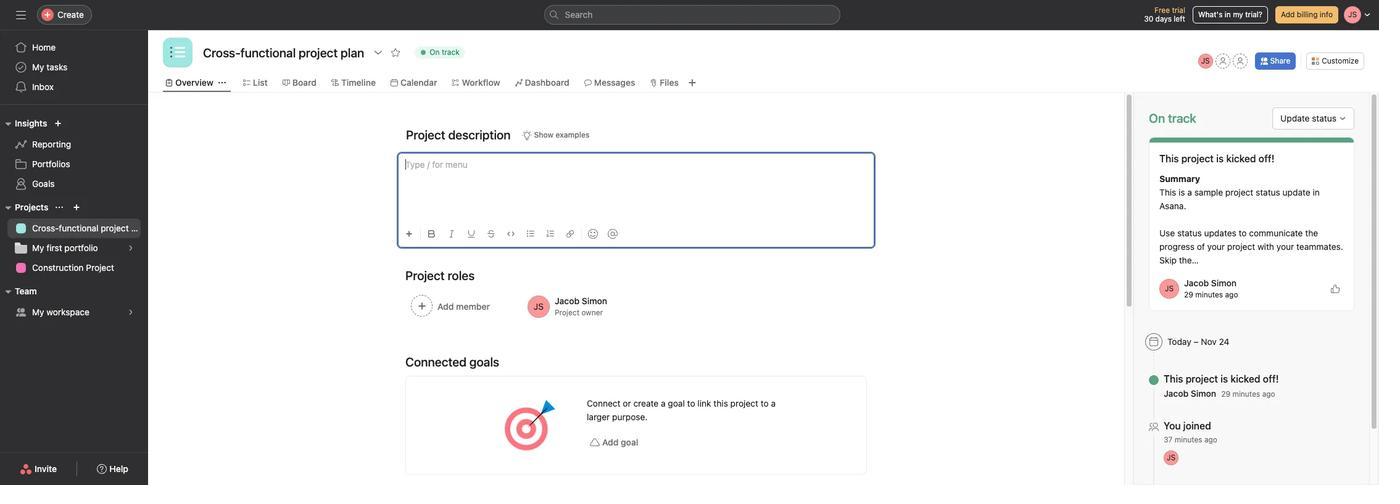 Task type: locate. For each thing, give the bounding box(es) containing it.
add left billing
[[1282, 10, 1296, 19]]

my tasks
[[32, 62, 68, 72]]

your down updates
[[1208, 241, 1226, 252]]

project left plan at the top left of page
[[101, 223, 129, 233]]

italics image
[[448, 230, 456, 238]]

0 horizontal spatial 29
[[1185, 290, 1194, 299]]

0 vertical spatial ago
[[1226, 290, 1239, 299]]

29 down this project is kicked off! "button"
[[1222, 390, 1231, 399]]

ago inside jacob simon 29 minutes ago
[[1226, 290, 1239, 299]]

search list box
[[544, 5, 841, 25]]

2 vertical spatial ago
[[1205, 435, 1218, 445]]

project inside "jacob simon project owner"
[[555, 308, 580, 317]]

24
[[1220, 336, 1230, 347]]

simon down "use status updates to communicate the progress of your project with your teammates. skip the…"
[[1212, 278, 1237, 288]]

2 vertical spatial my
[[32, 307, 44, 317]]

0 vertical spatial project
[[86, 262, 114, 273]]

project for jacob simon project owner
[[555, 308, 580, 317]]

1 horizontal spatial to
[[761, 398, 769, 409]]

to left link
[[688, 398, 696, 409]]

js down "skip"
[[1166, 284, 1174, 293]]

new image
[[55, 120, 62, 127]]

in left my
[[1225, 10, 1232, 19]]

project down "portfolio"
[[86, 262, 114, 273]]

communicate
[[1250, 228, 1304, 238]]

you joined button
[[1164, 420, 1218, 432]]

invite
[[35, 464, 57, 474]]

project left with
[[1228, 241, 1256, 252]]

files link
[[650, 76, 679, 90]]

0 horizontal spatial in
[[1225, 10, 1232, 19]]

1 horizontal spatial project
[[555, 308, 580, 317]]

1 my from the top
[[32, 62, 44, 72]]

1 vertical spatial jacob
[[1164, 388, 1189, 399]]

minutes inside this project is kicked off! jacob simon 29 minutes ago
[[1233, 390, 1261, 399]]

0 vertical spatial goal
[[668, 398, 685, 409]]

37
[[1164, 435, 1173, 445]]

search button
[[544, 5, 841, 25]]

goal
[[668, 398, 685, 409], [621, 437, 639, 448]]

1 horizontal spatial in
[[1313, 187, 1320, 198]]

status inside "use status updates to communicate the progress of your project with your teammates. skip the…"
[[1178, 228, 1202, 238]]

js down 37 at the bottom right
[[1167, 453, 1176, 462]]

0 vertical spatial 29
[[1185, 290, 1194, 299]]

is down summary
[[1179, 187, 1186, 198]]

on
[[430, 48, 440, 57]]

js inside js 'button'
[[1202, 56, 1211, 65]]

ago down off!
[[1263, 390, 1276, 399]]

2 vertical spatial is
[[1221, 374, 1229, 385]]

0 horizontal spatial your
[[1208, 241, 1226, 252]]

larger
[[587, 412, 610, 422]]

project right "this"
[[731, 398, 759, 409]]

jacob simon link inside latest status update element
[[1185, 278, 1237, 288]]

1 vertical spatial status
[[1256, 187, 1281, 198]]

you
[[1164, 420, 1181, 432]]

1 horizontal spatial add
[[1282, 10, 1296, 19]]

update
[[1281, 113, 1310, 123]]

0 horizontal spatial project
[[86, 262, 114, 273]]

is left kicked off!
[[1217, 153, 1224, 164]]

1 vertical spatial goal
[[621, 437, 639, 448]]

a right "this"
[[771, 398, 776, 409]]

ago
[[1226, 290, 1239, 299], [1263, 390, 1276, 399], [1205, 435, 1218, 445]]

0 vertical spatial jacob simon link
[[1185, 278, 1237, 288]]

home link
[[7, 38, 141, 57]]

my
[[1234, 10, 1244, 19]]

my inside my tasks link
[[32, 62, 44, 72]]

ago for joined
[[1205, 435, 1218, 445]]

1 vertical spatial is
[[1179, 187, 1186, 198]]

ago inside you joined 37 minutes ago
[[1205, 435, 1218, 445]]

minutes down you joined button
[[1175, 435, 1203, 445]]

joined
[[1184, 420, 1212, 432]]

0 vertical spatial add
[[1282, 10, 1296, 19]]

timeline link
[[332, 76, 376, 90]]

ago down joined
[[1205, 435, 1218, 445]]

left
[[1174, 14, 1186, 23]]

this up 'asana.'
[[1160, 187, 1177, 198]]

add to starred image
[[391, 48, 401, 57]]

overview
[[175, 77, 214, 88]]

minutes down the…
[[1196, 290, 1224, 299]]

2 vertical spatial this
[[1164, 374, 1184, 385]]

messages
[[594, 77, 636, 88]]

minutes down kicked
[[1233, 390, 1261, 399]]

inbox link
[[7, 77, 141, 97]]

this
[[1160, 153, 1180, 164], [1160, 187, 1177, 198], [1164, 374, 1184, 385]]

this up summary
[[1160, 153, 1180, 164]]

my workspace link
[[7, 303, 141, 322]]

1 vertical spatial simon
[[1191, 388, 1217, 399]]

simon down this project is kicked off! "button"
[[1191, 388, 1217, 399]]

bulleted list image
[[527, 230, 535, 238]]

0 horizontal spatial ago
[[1205, 435, 1218, 445]]

1 vertical spatial my
[[32, 243, 44, 253]]

status up of
[[1178, 228, 1202, 238]]

project inside this is a sample project status update in asana.
[[1226, 187, 1254, 198]]

in
[[1225, 10, 1232, 19], [1313, 187, 1320, 198]]

to right "this"
[[761, 398, 769, 409]]

my for my first portfolio
[[32, 243, 44, 253]]

is left kicked
[[1221, 374, 1229, 385]]

goal down purpose.
[[621, 437, 639, 448]]

minutes inside jacob simon 29 minutes ago
[[1196, 290, 1224, 299]]

global element
[[0, 30, 148, 104]]

status
[[1313, 113, 1337, 123], [1256, 187, 1281, 198], [1178, 228, 1202, 238]]

project right sample
[[1226, 187, 1254, 198]]

jacob simon link up you joined button
[[1164, 388, 1217, 399]]

status inside 'dropdown button'
[[1313, 113, 1337, 123]]

projects
[[15, 202, 48, 212]]

home
[[32, 42, 56, 52]]

project down jacob simon
[[555, 308, 580, 317]]

link
[[698, 398, 712, 409]]

0 horizontal spatial status
[[1178, 228, 1202, 238]]

ago up 24
[[1226, 290, 1239, 299]]

my for my workspace
[[32, 307, 44, 317]]

2 vertical spatial status
[[1178, 228, 1202, 238]]

project down 'today – nov 24'
[[1186, 374, 1219, 385]]

update status
[[1281, 113, 1337, 123]]

dashboard
[[525, 77, 570, 88]]

create
[[634, 398, 659, 409]]

track
[[442, 48, 460, 57]]

this for this is a sample project status update in asana.
[[1160, 187, 1177, 198]]

progress
[[1160, 241, 1195, 252]]

1 horizontal spatial goal
[[668, 398, 685, 409]]

my
[[32, 62, 44, 72], [32, 243, 44, 253], [32, 307, 44, 317]]

asana.
[[1160, 201, 1187, 211]]

strikethrough image
[[488, 230, 495, 238]]

1 vertical spatial add
[[603, 437, 619, 448]]

2 horizontal spatial ago
[[1263, 390, 1276, 399]]

functional
[[59, 223, 98, 233]]

1 vertical spatial js
[[1166, 284, 1174, 293]]

ago for simon
[[1226, 290, 1239, 299]]

my down team
[[32, 307, 44, 317]]

add for add billing info
[[1282, 10, 1296, 19]]

jacob down the…
[[1185, 278, 1210, 288]]

add down larger
[[603, 437, 619, 448]]

free
[[1155, 6, 1171, 15]]

my left the tasks
[[32, 62, 44, 72]]

to right updates
[[1239, 228, 1247, 238]]

kicked off!
[[1227, 153, 1275, 164]]

2 my from the top
[[32, 243, 44, 253]]

a
[[1188, 187, 1193, 198], [661, 398, 666, 409], [771, 398, 776, 409]]

jacob simon link down the…
[[1185, 278, 1237, 288]]

portfolio
[[64, 243, 98, 253]]

Project description title text field
[[398, 122, 514, 148]]

toolbar
[[401, 220, 875, 243]]

1 vertical spatial in
[[1313, 187, 1320, 198]]

is for kicked
[[1221, 374, 1229, 385]]

minutes for joined
[[1175, 435, 1203, 445]]

in right update on the top right
[[1313, 187, 1320, 198]]

goal left link
[[668, 398, 685, 409]]

jacob
[[1185, 278, 1210, 288], [1164, 388, 1189, 399]]

0 vertical spatial in
[[1225, 10, 1232, 19]]

status for update status
[[1313, 113, 1337, 123]]

a down summary
[[1188, 187, 1193, 198]]

1 your from the left
[[1208, 241, 1226, 252]]

30
[[1145, 14, 1154, 23]]

0 vertical spatial simon
[[1212, 278, 1237, 288]]

1 vertical spatial minutes
[[1233, 390, 1261, 399]]

show examples button
[[516, 127, 595, 144]]

0 vertical spatial js
[[1202, 56, 1211, 65]]

my first portfolio link
[[7, 238, 141, 258]]

0 vertical spatial minutes
[[1196, 290, 1224, 299]]

my workspace
[[32, 307, 89, 317]]

0 horizontal spatial add
[[603, 437, 619, 448]]

simon
[[1212, 278, 1237, 288], [1191, 388, 1217, 399]]

new project or portfolio image
[[73, 204, 81, 211]]

portfolios link
[[7, 154, 141, 174]]

1 vertical spatial 29
[[1222, 390, 1231, 399]]

1 vertical spatial this
[[1160, 187, 1177, 198]]

to inside "use status updates to communicate the progress of your project with your teammates. skip the…"
[[1239, 228, 1247, 238]]

with
[[1258, 241, 1275, 252]]

3 my from the top
[[32, 307, 44, 317]]

minutes for simon
[[1196, 290, 1224, 299]]

status left update on the top right
[[1256, 187, 1281, 198]]

jacob simon 29 minutes ago
[[1185, 278, 1239, 299]]

0 vertical spatial my
[[32, 62, 44, 72]]

1 horizontal spatial status
[[1256, 187, 1281, 198]]

invite button
[[12, 458, 65, 480]]

board
[[293, 77, 317, 88]]

0 horizontal spatial goal
[[621, 437, 639, 448]]

project for construction project
[[86, 262, 114, 273]]

teams element
[[0, 280, 148, 325]]

1 vertical spatial jacob simon link
[[1164, 388, 1217, 399]]

this inside this is a sample project status update in asana.
[[1160, 187, 1177, 198]]

minutes inside you joined 37 minutes ago
[[1175, 435, 1203, 445]]

my inside my first portfolio link
[[32, 243, 44, 253]]

goals link
[[7, 174, 141, 194]]

goal inside button
[[621, 437, 639, 448]]

jacob up you
[[1164, 388, 1189, 399]]

None text field
[[200, 41, 368, 64]]

js
[[1202, 56, 1211, 65], [1166, 284, 1174, 293], [1167, 453, 1176, 462]]

construction project
[[32, 262, 114, 273]]

add
[[1282, 10, 1296, 19], [603, 437, 619, 448]]

my left first
[[32, 243, 44, 253]]

2 your from the left
[[1277, 241, 1295, 252]]

1 vertical spatial project
[[555, 308, 580, 317]]

project inside "use status updates to communicate the progress of your project with your teammates. skip the…"
[[1228, 241, 1256, 252]]

numbered list image
[[547, 230, 554, 238]]

list link
[[243, 76, 268, 90]]

insights button
[[0, 116, 47, 131]]

your down communicate
[[1277, 241, 1295, 252]]

is inside this project is kicked off! jacob simon 29 minutes ago
[[1221, 374, 1229, 385]]

2 horizontal spatial a
[[1188, 187, 1193, 198]]

my inside my workspace link
[[32, 307, 44, 317]]

js down what's
[[1202, 56, 1211, 65]]

underline image
[[468, 230, 475, 238]]

status right update
[[1313, 113, 1337, 123]]

0 vertical spatial is
[[1217, 153, 1224, 164]]

1 horizontal spatial 29
[[1222, 390, 1231, 399]]

to
[[1239, 228, 1247, 238], [688, 398, 696, 409], [761, 398, 769, 409]]

1 vertical spatial ago
[[1263, 390, 1276, 399]]

add member
[[438, 301, 490, 312]]

1 horizontal spatial your
[[1277, 241, 1295, 252]]

2 horizontal spatial status
[[1313, 113, 1337, 123]]

1 horizontal spatial ago
[[1226, 290, 1239, 299]]

link image
[[567, 230, 574, 238]]

cross-functional project plan link
[[7, 219, 148, 238]]

in inside this is a sample project status update in asana.
[[1313, 187, 1320, 198]]

use status updates to communicate the progress of your project with your teammates. skip the…
[[1160, 228, 1346, 265]]

this project is kicked off! button
[[1164, 373, 1280, 385]]

2 vertical spatial minutes
[[1175, 435, 1203, 445]]

29 down the…
[[1185, 290, 1194, 299]]

this down today
[[1164, 374, 1184, 385]]

jacob simon
[[555, 296, 608, 306]]

2 horizontal spatial to
[[1239, 228, 1247, 238]]

list image
[[170, 45, 185, 60]]

customize
[[1323, 56, 1359, 65]]

0 vertical spatial this
[[1160, 153, 1180, 164]]

0 vertical spatial jacob
[[1185, 278, 1210, 288]]

0 vertical spatial status
[[1313, 113, 1337, 123]]

a right the create
[[661, 398, 666, 409]]

0 horizontal spatial a
[[661, 398, 666, 409]]

create
[[57, 9, 84, 20]]



Task type: describe. For each thing, give the bounding box(es) containing it.
first
[[46, 243, 62, 253]]

the
[[1306, 228, 1319, 238]]

this inside this project is kicked off! jacob simon 29 minutes ago
[[1164, 374, 1184, 385]]

hide sidebar image
[[16, 10, 26, 20]]

projects button
[[0, 200, 48, 215]]

code image
[[507, 230, 515, 238]]

teammates.
[[1297, 241, 1344, 252]]

in inside what's in my trial? button
[[1225, 10, 1232, 19]]

js inside latest status update element
[[1166, 284, 1174, 293]]

purpose.
[[613, 412, 648, 422]]

add for add goal
[[603, 437, 619, 448]]

bold image
[[428, 230, 436, 238]]

status inside this is a sample project status update in asana.
[[1256, 187, 1281, 198]]

show
[[534, 130, 554, 140]]

this is a sample project status update in asana.
[[1160, 187, 1323, 211]]

2 vertical spatial js
[[1167, 453, 1176, 462]]

nov
[[1202, 336, 1217, 347]]

updates
[[1205, 228, 1237, 238]]

help
[[109, 464, 128, 474]]

team
[[15, 286, 37, 296]]

calendar link
[[391, 76, 437, 90]]

on track
[[1150, 111, 1197, 125]]

is inside this is a sample project status update in asana.
[[1179, 187, 1186, 198]]

29 inside jacob simon 29 minutes ago
[[1185, 290, 1194, 299]]

jacob inside this project is kicked off! jacob simon 29 minutes ago
[[1164, 388, 1189, 399]]

status for use status updates to communicate the progress of your project with your teammates. skip the…
[[1178, 228, 1202, 238]]

owner
[[582, 308, 603, 317]]

search
[[565, 9, 593, 20]]

examples
[[556, 130, 590, 140]]

0 likes. click to like this task image
[[1331, 284, 1341, 294]]

construction project link
[[7, 258, 141, 278]]

is for kicked off!
[[1217, 153, 1224, 164]]

projects element
[[0, 196, 148, 280]]

connected goals
[[406, 355, 500, 369]]

trial
[[1173, 6, 1186, 15]]

goal inside connect or create a goal to link this project to a larger purpose.
[[668, 398, 685, 409]]

list
[[253, 77, 268, 88]]

project inside connect or create a goal to link this project to a larger purpose.
[[731, 398, 759, 409]]

today – nov 24
[[1168, 336, 1230, 347]]

plan
[[131, 223, 148, 233]]

dashboard link
[[515, 76, 570, 90]]

update
[[1283, 187, 1311, 198]]

this for this project is kicked off!
[[1160, 153, 1180, 164]]

insights element
[[0, 112, 148, 196]]

add member button
[[406, 290, 517, 324]]

billing
[[1298, 10, 1318, 19]]

project roles
[[406, 269, 475, 283]]

today
[[1168, 336, 1192, 347]]

latest status update element
[[1150, 137, 1355, 311]]

0 horizontal spatial to
[[688, 398, 696, 409]]

what's in my trial? button
[[1193, 6, 1269, 23]]

reporting link
[[7, 135, 141, 154]]

project up summary
[[1182, 153, 1214, 164]]

on track button
[[410, 44, 470, 61]]

my for my tasks
[[32, 62, 44, 72]]

29 inside this project is kicked off! jacob simon 29 minutes ago
[[1222, 390, 1231, 399]]

js button
[[1199, 54, 1214, 69]]

see details, my workspace image
[[127, 309, 135, 316]]

what's
[[1199, 10, 1223, 19]]

ago inside this project is kicked off! jacob simon 29 minutes ago
[[1263, 390, 1276, 399]]

update status button
[[1273, 107, 1355, 130]]

project inside this project is kicked off! jacob simon 29 minutes ago
[[1186, 374, 1219, 385]]

add billing info
[[1282, 10, 1334, 19]]

connect
[[587, 398, 621, 409]]

cross-
[[32, 223, 59, 233]]

trial?
[[1246, 10, 1263, 19]]

create button
[[37, 5, 92, 25]]

–
[[1194, 336, 1199, 347]]

the…
[[1180, 255, 1199, 265]]

add billing info button
[[1276, 6, 1339, 23]]

reporting
[[32, 139, 71, 149]]

add goal
[[603, 437, 639, 448]]

tab actions image
[[218, 79, 226, 86]]

see details, my first portfolio image
[[127, 244, 135, 252]]

goals
[[32, 178, 55, 189]]

connect or create a goal to link this project to a larger purpose.
[[587, 398, 776, 422]]

a inside this is a sample project status update in asana.
[[1188, 187, 1193, 198]]

simon inside jacob simon 29 minutes ago
[[1212, 278, 1237, 288]]

at mention image
[[608, 229, 618, 239]]

board link
[[283, 76, 317, 90]]

add goal button
[[587, 432, 642, 454]]

sample
[[1195, 187, 1224, 198]]

project inside "cross-functional project plan" link
[[101, 223, 129, 233]]

of
[[1198, 241, 1206, 252]]

off!
[[1264, 374, 1280, 385]]

this project is kicked off! jacob simon 29 minutes ago
[[1164, 374, 1280, 399]]

portfolios
[[32, 159, 70, 169]]

what's in my trial?
[[1199, 10, 1263, 19]]

on track
[[430, 48, 460, 57]]

insights
[[15, 118, 47, 128]]

cross-functional project plan
[[32, 223, 148, 233]]

calendar
[[401, 77, 437, 88]]

simon inside this project is kicked off! jacob simon 29 minutes ago
[[1191, 388, 1217, 399]]

show options, current sort, top image
[[56, 204, 63, 211]]

skip
[[1160, 255, 1177, 265]]

emoji image
[[588, 229, 598, 239]]

summary
[[1160, 173, 1201, 184]]

kicked
[[1231, 374, 1261, 385]]

show options image
[[374, 48, 384, 57]]

share button
[[1256, 52, 1297, 70]]

jacob simon project owner
[[555, 296, 608, 317]]

1 horizontal spatial a
[[771, 398, 776, 409]]

this project is kicked off!
[[1160, 153, 1275, 164]]

insert an object image
[[406, 230, 413, 238]]

workflow link
[[452, 76, 500, 90]]

or
[[623, 398, 631, 409]]

construction
[[32, 262, 84, 273]]

workflow
[[462, 77, 500, 88]]

add tab image
[[688, 78, 698, 88]]

jacob inside jacob simon 29 minutes ago
[[1185, 278, 1210, 288]]



Task type: vqa. For each thing, say whether or not it's contained in the screenshot.
Completed option for Schedule
no



